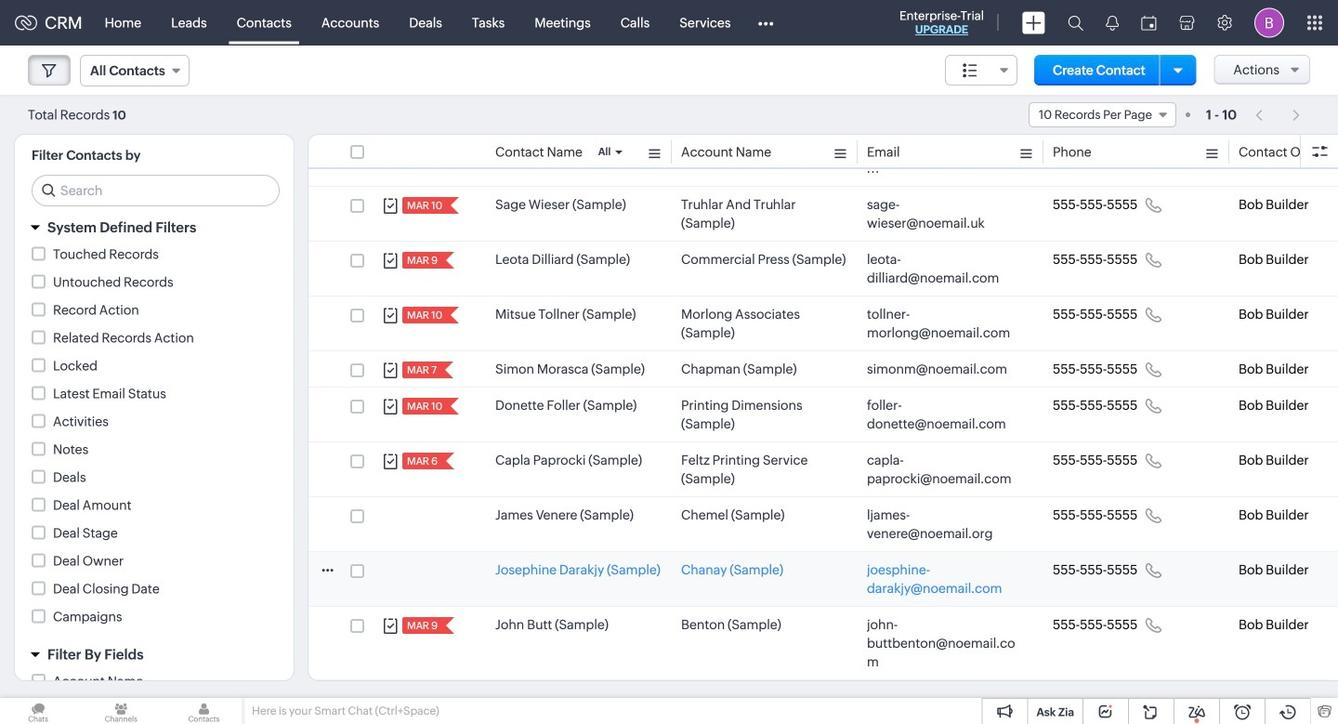 Task type: locate. For each thing, give the bounding box(es) containing it.
create menu element
[[1011, 0, 1057, 45]]

signals element
[[1095, 0, 1130, 46]]

create menu image
[[1023, 12, 1046, 34]]

navigation
[[1247, 101, 1311, 128]]

Other Modules field
[[746, 8, 786, 38]]

chats image
[[0, 698, 76, 724]]

row group
[[309, 132, 1339, 680]]

contacts image
[[166, 698, 242, 724]]

search image
[[1068, 15, 1084, 31]]

profile element
[[1244, 0, 1296, 45]]

Search text field
[[33, 176, 279, 205]]

None field
[[80, 55, 189, 86], [946, 55, 1018, 86], [1029, 102, 1177, 127], [80, 55, 189, 86], [1029, 102, 1177, 127]]

channels image
[[83, 698, 159, 724]]

size image
[[963, 62, 978, 79]]

search element
[[1057, 0, 1095, 46]]



Task type: describe. For each thing, give the bounding box(es) containing it.
signals image
[[1106, 15, 1119, 31]]

profile image
[[1255, 8, 1285, 38]]

logo image
[[15, 15, 37, 30]]

calendar image
[[1142, 15, 1157, 30]]

none field size
[[946, 55, 1018, 86]]



Task type: vqa. For each thing, say whether or not it's contained in the screenshot.
"size" image
yes



